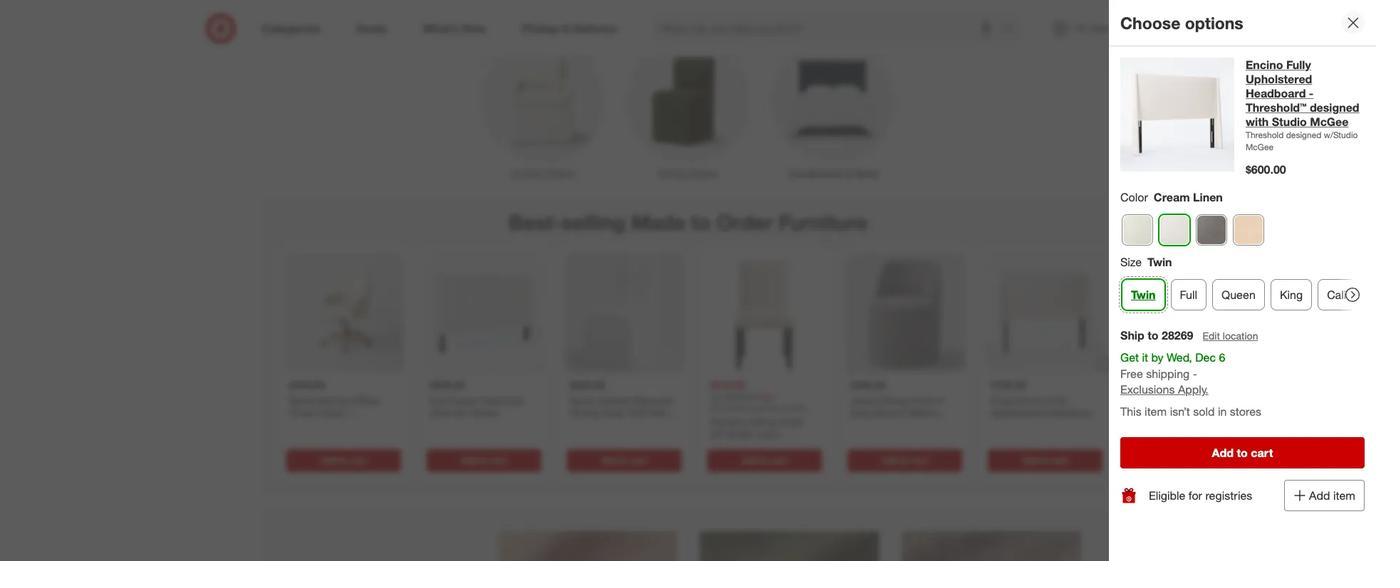 Task type: describe. For each thing, give the bounding box(es) containing it.
this
[[1121, 405, 1142, 419]]

in for chair
[[937, 394, 944, 406]]

beds
[[856, 168, 879, 180]]

full
[[1180, 288, 1198, 302]]

1 vertical spatial designed
[[1286, 130, 1322, 140]]

to for jessa dining chair in gray boucle milano elephant - threshold™ image
[[901, 455, 909, 465]]

to for parsons dining chair off white linen - skyline furniture "image"
[[760, 455, 769, 465]]

add for king encino fully upholstered headboard cream linen - threshold™ designed with studio mcgee image
[[1023, 455, 1039, 465]]

headboard
[[1246, 86, 1306, 100]]

options
[[1185, 13, 1244, 33]]

add item
[[1309, 489, 1356, 503]]

dining chairs link
[[615, 36, 761, 181]]

add for parsons dining chair off white linen - skyline furniture "image"
[[742, 455, 758, 465]]

white inside $250.00 samy skirted slipcover dining chair twill white - threshold™
[[649, 407, 675, 419]]

milano
[[908, 407, 938, 419]]

isn't
[[1170, 405, 1190, 419]]

white inside parsons dining chair off white linen - skyline furniture
[[726, 428, 752, 440]]

add for santa monica office chair cream - threshold™ designed with studio mcgee 'image'
[[321, 455, 337, 465]]

0 vertical spatial mcgee
[[1310, 115, 1349, 129]]

jessa dining chair in gray boucle milano elephant - threshold™ image
[[845, 253, 965, 373]]

boucle
[[874, 407, 906, 419]]

6
[[1219, 350, 1226, 365]]

reg
[[710, 391, 723, 402]]

skyline
[[710, 440, 742, 453]]

threshold™ inside encino fully upholstered headboard - threshold™ designed with studio mcgee threshold designed w/studio mcgee
[[1246, 100, 1307, 115]]

1 link
[[1141, 13, 1173, 44]]

add for the samy skirted slipcover dining chair twill white - threshold™ image
[[601, 455, 618, 465]]

$320.00
[[851, 379, 886, 391]]

dining inside "$320.00 jessa dining chair in gray boucle milano elephant - threshold™"
[[879, 394, 907, 406]]

cream inside choose options dialog
[[1154, 190, 1190, 205]]

color cream linen
[[1121, 190, 1223, 205]]

add to cart for $330.00
[[321, 455, 367, 465]]

encino
[[1246, 58, 1283, 72]]

accent chairs
[[511, 168, 574, 180]]

add item button
[[1285, 480, 1365, 512]]

color
[[1121, 190, 1148, 205]]

free
[[1121, 367, 1143, 381]]

furniture inside parsons dining chair off white linen - skyline furniture
[[745, 440, 785, 453]]

wed,
[[1167, 350, 1192, 365]]

encino fully upholstered headboard - threshold™ designed with studio mcgee link
[[1246, 58, 1365, 129]]

shipping
[[1146, 367, 1190, 381]]

size twin
[[1121, 255, 1172, 269]]

chair inside parsons dining chair off white linen - skyline furniture
[[780, 415, 804, 428]]

linen inside parsons dining chair off white linen - skyline furniture
[[755, 428, 779, 440]]

cream linen image
[[1160, 215, 1190, 245]]

santa monica office chair cream - threshold™ designed with studio mcgee image
[[284, 253, 404, 373]]

queen link
[[1213, 279, 1265, 310]]

add to cart button for $250.00
[[567, 449, 682, 472]]

samy
[[570, 394, 595, 406]]

dining chairs
[[658, 168, 718, 180]]

it
[[1142, 350, 1148, 365]]

dining up made on the top left of page
[[658, 168, 687, 180]]

edit location
[[1203, 330, 1258, 342]]

king
[[1280, 288, 1303, 302]]

add to cart for $700.00
[[1023, 455, 1068, 465]]

off
[[710, 428, 724, 440]]

mcgee inside $330.00 santa monica office chair cream - threshold™ designed with studio mcgee
[[342, 432, 375, 444]]

$330.00 santa monica office chair cream - threshold™ designed with studio mcgee
[[289, 379, 383, 444]]

for
[[1189, 489, 1203, 503]]

cart for $700.00
[[1052, 455, 1068, 465]]

eligible
[[1149, 489, 1186, 503]]

cart inside choose options dialog
[[1251, 446, 1273, 460]]

exclusions apply. link
[[1121, 383, 1209, 397]]

to for the samy skirted slipcover dining chair twill white - threshold™ image
[[620, 455, 628, 465]]

get it by wed, dec 6 free shipping exclusions apply.
[[1121, 350, 1226, 397]]

chair inside $250.00 samy skirted slipcover dining chair twill white - threshold™
[[601, 407, 625, 419]]

28269
[[1162, 328, 1194, 343]]

$350.00
[[430, 379, 465, 391]]

$240.00
[[725, 391, 755, 402]]

ship
[[1121, 328, 1145, 343]]

carousel region
[[261, 198, 1116, 509]]

- inside encino fully upholstered headboard - threshold™ designed with studio mcgee threshold designed w/studio mcgee
[[1309, 86, 1314, 100]]

chair inside "$320.00 jessa dining chair in gray boucle milano elephant - threshold™"
[[910, 394, 934, 406]]

search
[[997, 22, 1031, 37]]

accent chairs link
[[470, 36, 615, 181]]

fully
[[1287, 58, 1311, 72]]

studio inside encino fully upholstered headboard - threshold™ designed with studio mcgee threshold designed w/studio mcgee
[[1272, 115, 1307, 129]]

chair inside $330.00 santa monica office chair cream - threshold™ designed with studio mcgee
[[289, 407, 313, 419]]

$330.00
[[289, 379, 325, 391]]

size
[[1121, 255, 1142, 269]]

0 vertical spatial furniture
[[779, 210, 868, 235]]

choose options
[[1121, 13, 1244, 33]]

threshold™ inside "$320.00 jessa dining chair in gray boucle milano elephant - threshold™"
[[899, 419, 949, 431]]

item for this
[[1145, 405, 1167, 419]]

add to cart for $320.00
[[882, 455, 928, 465]]

order
[[717, 210, 773, 235]]

monica
[[318, 394, 351, 406]]

twin link
[[1122, 279, 1165, 310]]

best-selling made to order furniture
[[509, 210, 868, 235]]

best-
[[509, 210, 562, 235]]

add to cart for $350.00
[[461, 455, 507, 465]]

edit
[[1203, 330, 1220, 342]]

add to cart button for $330.00
[[286, 449, 401, 472]]

$700.00 link
[[985, 253, 1106, 446]]

headboards & beds
[[789, 168, 879, 180]]

$700.00
[[991, 379, 1026, 391]]

full link
[[1171, 279, 1207, 310]]

dec
[[1196, 350, 1216, 365]]

threshold™ inside $250.00 samy skirted slipcover dining chair twill white - threshold™
[[577, 419, 626, 431]]

- inside parsons dining chair off white linen - skyline furniture
[[782, 428, 786, 440]]

encino fully upholstered headboard - threshold™ designed with studio mcgee threshold designed w/studio mcgee
[[1246, 58, 1360, 153]]

$250.00 samy skirted slipcover dining chair twill white - threshold™
[[570, 379, 675, 431]]

&
[[847, 168, 853, 180]]

parsons
[[710, 415, 746, 428]]

- inside $330.00 santa monica office chair cream - threshold™ designed with studio mcgee
[[348, 407, 352, 419]]

add inside add item button
[[1309, 489, 1330, 503]]

king link
[[1271, 279, 1312, 310]]



Task type: vqa. For each thing, say whether or not it's contained in the screenshot.
Original
no



Task type: locate. For each thing, give the bounding box(es) containing it.
$250.00
[[570, 379, 605, 391]]

linen image
[[1234, 215, 1264, 245]]

chairs up best-selling made to order furniture
[[689, 168, 718, 180]]

parsons dining chair off white linen - skyline furniture
[[710, 415, 804, 453]]

get
[[1121, 350, 1139, 365]]

furniture
[[779, 210, 868, 235], [745, 440, 785, 453]]

jessa
[[851, 394, 876, 406]]

0 horizontal spatial linen
[[755, 428, 779, 440]]

0 horizontal spatial cream
[[316, 407, 345, 419]]

- inside "$320.00 jessa dining chair in gray boucle milano elephant - threshold™"
[[893, 419, 897, 431]]

with
[[1246, 115, 1269, 129], [289, 432, 308, 444]]

2 horizontal spatial mcgee
[[1310, 115, 1349, 129]]

linen down sale
[[755, 428, 779, 440]]

to for full/queen halecrest channel tufted headboard cream - threshold™ designed with studio mcgee image
[[480, 455, 488, 465]]

white down parsons
[[726, 428, 752, 440]]

full/queen halecrest channel tufted headboard cream - threshold™ designed with studio mcgee image
[[424, 253, 544, 373]]

apply.
[[1178, 383, 1209, 397]]

cart for $250.00
[[631, 455, 647, 465]]

furniture down headboards
[[779, 210, 868, 235]]

chair down skirted
[[601, 407, 625, 419]]

0 vertical spatial twin
[[1148, 255, 1172, 269]]

threshold™ down santa
[[289, 419, 339, 431]]

threshold™ down skirted
[[577, 419, 626, 431]]

white
[[649, 407, 675, 419], [726, 428, 752, 440]]

queen
[[1222, 288, 1256, 302]]

registries
[[1206, 489, 1253, 503]]

2 vertical spatial designed
[[342, 419, 383, 431]]

1
[[1163, 15, 1167, 24]]

exclusions
[[1121, 383, 1175, 397]]

with inside $330.00 santa monica office chair cream - threshold™ designed with studio mcgee
[[289, 432, 308, 444]]

threshold™ down "milano"
[[899, 419, 949, 431]]

edit location button
[[1202, 328, 1259, 344]]

add for jessa dining chair in gray boucle milano elephant - threshold™ image
[[882, 455, 898, 465]]

$600.00
[[1246, 163, 1286, 177]]

$216.00 reg $240.00 sale
[[710, 379, 775, 402]]

1 horizontal spatial white
[[726, 428, 752, 440]]

$320.00 jessa dining chair in gray boucle milano elephant - threshold™
[[851, 379, 949, 431]]

1 horizontal spatial with
[[1246, 115, 1269, 129]]

1 vertical spatial twin
[[1131, 288, 1156, 302]]

headboards
[[789, 168, 844, 180]]

studio up threshold
[[1272, 115, 1307, 129]]

item for add
[[1334, 489, 1356, 503]]

twin down size twin
[[1131, 288, 1156, 302]]

studio inside $330.00 santa monica office chair cream - threshold™ designed with studio mcgee
[[310, 432, 339, 444]]

1 vertical spatial studio
[[310, 432, 339, 444]]

twill
[[627, 407, 646, 419]]

designed left 'w/studio'
[[1286, 130, 1322, 140]]

0 horizontal spatial with
[[289, 432, 308, 444]]

mcgee
[[1310, 115, 1349, 129], [1246, 142, 1274, 153], [342, 432, 375, 444]]

in inside "$320.00 jessa dining chair in gray boucle milano elephant - threshold™"
[[937, 394, 944, 406]]

threshold™ down upholstered
[[1246, 100, 1307, 115]]

0 vertical spatial studio
[[1272, 115, 1307, 129]]

made
[[631, 210, 686, 235]]

add to cart inside choose options dialog
[[1212, 446, 1273, 460]]

cream
[[1154, 190, 1190, 205], [316, 407, 345, 419]]

1 vertical spatial white
[[726, 428, 752, 440]]

1 horizontal spatial studio
[[1272, 115, 1307, 129]]

search button
[[997, 13, 1031, 47]]

ship to 28269
[[1121, 328, 1194, 343]]

cart for $320.00
[[911, 455, 928, 465]]

add to cart button inside choose options dialog
[[1121, 438, 1365, 469]]

designed down the office
[[342, 419, 383, 431]]

dining up 'boucle'
[[879, 394, 907, 406]]

chairs right accent
[[545, 168, 574, 180]]

studio down monica
[[310, 432, 339, 444]]

designed
[[1310, 100, 1360, 115], [1286, 130, 1322, 140], [342, 419, 383, 431]]

dining inside parsons dining chair off white linen - skyline furniture
[[749, 415, 777, 428]]

add to cart for $250.00
[[601, 455, 647, 465]]

skirted
[[598, 394, 630, 406]]

1 vertical spatial linen
[[755, 428, 779, 440]]

chairs for accent chairs
[[545, 168, 574, 180]]

cream down monica
[[316, 407, 345, 419]]

dining inside $250.00 samy skirted slipcover dining chair twill white - threshold™
[[570, 407, 598, 419]]

0 horizontal spatial studio
[[310, 432, 339, 444]]

stores
[[1230, 405, 1262, 419]]

choose options dialog
[[1109, 0, 1376, 561]]

twin right size
[[1148, 255, 1172, 269]]

1 horizontal spatial chairs
[[689, 168, 718, 180]]

mcgee down the office
[[342, 432, 375, 444]]

sold
[[1193, 405, 1215, 419]]

1 horizontal spatial cream
[[1154, 190, 1190, 205]]

cream boucle image
[[1123, 215, 1153, 245]]

add to cart button for $700.00
[[988, 449, 1103, 472]]

to for santa monica office chair cream - threshold™ designed with studio mcgee 'image'
[[339, 455, 348, 465]]

to for king encino fully upholstered headboard cream linen - threshold™ designed with studio mcgee image
[[1041, 455, 1049, 465]]

- inside $250.00 samy skirted slipcover dining chair twill white - threshold™
[[570, 419, 574, 431]]

2 vertical spatial mcgee
[[342, 432, 375, 444]]

chair down santa
[[289, 407, 313, 419]]

chairs
[[545, 168, 574, 180], [689, 168, 718, 180]]

What can we help you find? suggestions appear below search field
[[652, 13, 1007, 44]]

santa
[[289, 394, 315, 406]]

office
[[353, 394, 380, 406]]

0 horizontal spatial chairs
[[545, 168, 574, 180]]

0 vertical spatial white
[[649, 407, 675, 419]]

selling
[[562, 210, 626, 235]]

designed up 'w/studio'
[[1310, 100, 1360, 115]]

linen up gray icon
[[1193, 190, 1223, 205]]

$350.00 link
[[424, 253, 544, 446]]

chair right parsons
[[780, 415, 804, 428]]

item inside add item button
[[1334, 489, 1356, 503]]

slipcover
[[633, 394, 674, 406]]

dining down samy on the bottom of page
[[570, 407, 598, 419]]

mcgee up 'w/studio'
[[1310, 115, 1349, 129]]

gray image
[[1197, 215, 1227, 245]]

group inside choose options dialog
[[1119, 254, 1376, 316]]

accent
[[511, 168, 543, 180]]

0 horizontal spatial white
[[649, 407, 675, 419]]

dining down sale
[[749, 415, 777, 428]]

-
[[1309, 86, 1314, 100], [348, 407, 352, 419], [570, 419, 574, 431], [893, 419, 897, 431], [782, 428, 786, 440]]

1 vertical spatial item
[[1334, 489, 1356, 503]]

chairs for dining chairs
[[689, 168, 718, 180]]

dining
[[658, 168, 687, 180], [879, 394, 907, 406], [570, 407, 598, 419], [749, 415, 777, 428]]

threshold™
[[1246, 100, 1307, 115], [289, 419, 339, 431], [577, 419, 626, 431], [899, 419, 949, 431]]

group
[[1119, 254, 1376, 316]]

in up "milano"
[[937, 394, 944, 406]]

threshold™ inside $330.00 santa monica office chair cream - threshold™ designed with studio mcgee
[[289, 419, 339, 431]]

add for full/queen halecrest channel tufted headboard cream - threshold™ designed with studio mcgee image
[[461, 455, 477, 465]]

in inside choose options dialog
[[1218, 405, 1227, 419]]

choose
[[1121, 13, 1181, 33]]

0 vertical spatial cream
[[1154, 190, 1190, 205]]

0 horizontal spatial in
[[937, 394, 944, 406]]

$216.00
[[710, 379, 746, 391]]

designed inside $330.00 santa monica office chair cream - threshold™ designed with studio mcgee
[[342, 419, 383, 431]]

add to cart button
[[1121, 438, 1365, 469], [286, 449, 401, 472], [427, 449, 541, 472], [567, 449, 682, 472], [707, 449, 822, 472], [848, 449, 962, 472], [988, 449, 1103, 472]]

cream up cream linen icon
[[1154, 190, 1190, 205]]

upholstered
[[1246, 72, 1313, 86]]

add to cart button for $320.00
[[848, 449, 962, 472]]

chair up "milano"
[[910, 394, 934, 406]]

cream inside $330.00 santa monica office chair cream - threshold™ designed with studio mcgee
[[316, 407, 345, 419]]

1 vertical spatial mcgee
[[1246, 142, 1274, 153]]

by
[[1152, 350, 1164, 365]]

this item isn't sold in stores
[[1121, 405, 1262, 419]]

0 vertical spatial designed
[[1310, 100, 1360, 115]]

with up threshold
[[1246, 115, 1269, 129]]

sale
[[758, 391, 775, 402]]

samy skirted slipcover dining chair twill white - threshold™ image
[[564, 253, 685, 373]]

with down santa
[[289, 432, 308, 444]]

furniture right skyline
[[745, 440, 785, 453]]

location
[[1223, 330, 1258, 342]]

w/studio
[[1324, 130, 1358, 140]]

parsons dining chair off white linen - skyline furniture image
[[705, 253, 825, 373]]

add to cart
[[1212, 446, 1273, 460], [321, 455, 367, 465], [461, 455, 507, 465], [601, 455, 647, 465], [742, 455, 788, 465], [882, 455, 928, 465], [1023, 455, 1068, 465]]

encino fully upholstered headboard - threshold™ designed with studio mcgee image
[[1121, 58, 1235, 172]]

0 vertical spatial linen
[[1193, 190, 1223, 205]]

elephant
[[851, 419, 890, 431]]

mcgee down threshold
[[1246, 142, 1274, 153]]

threshold
[[1246, 130, 1284, 140]]

1 vertical spatial furniture
[[745, 440, 785, 453]]

cart for $330.00
[[350, 455, 367, 465]]

gray
[[851, 407, 872, 419]]

king encino fully upholstered headboard cream linen - threshold™ designed with studio mcgee image
[[985, 253, 1106, 373]]

in for sold
[[1218, 405, 1227, 419]]

group containing size
[[1119, 254, 1376, 316]]

add to cart button for $350.00
[[427, 449, 541, 472]]

0 horizontal spatial mcgee
[[342, 432, 375, 444]]

cart for $350.00
[[490, 455, 507, 465]]

with inside encino fully upholstered headboard - threshold™ designed with studio mcgee threshold designed w/studio mcgee
[[1246, 115, 1269, 129]]

1 chairs from the left
[[545, 168, 574, 180]]

0 vertical spatial with
[[1246, 115, 1269, 129]]

0 horizontal spatial item
[[1145, 405, 1167, 419]]

linen inside choose options dialog
[[1193, 190, 1223, 205]]

1 vertical spatial with
[[289, 432, 308, 444]]

headboards & beds link
[[761, 36, 907, 181]]

2 chairs from the left
[[689, 168, 718, 180]]

in right sold
[[1218, 405, 1227, 419]]

1 vertical spatial cream
[[316, 407, 345, 419]]

white down "slipcover"
[[649, 407, 675, 419]]

1 horizontal spatial linen
[[1193, 190, 1223, 205]]

1 horizontal spatial item
[[1334, 489, 1356, 503]]

item
[[1145, 405, 1167, 419], [1334, 489, 1356, 503]]

0 vertical spatial item
[[1145, 405, 1167, 419]]

add
[[1212, 446, 1234, 460], [321, 455, 337, 465], [461, 455, 477, 465], [601, 455, 618, 465], [742, 455, 758, 465], [882, 455, 898, 465], [1023, 455, 1039, 465], [1309, 489, 1330, 503]]

1 horizontal spatial mcgee
[[1246, 142, 1274, 153]]

1 horizontal spatial in
[[1218, 405, 1227, 419]]

eligible for registries
[[1149, 489, 1253, 503]]



